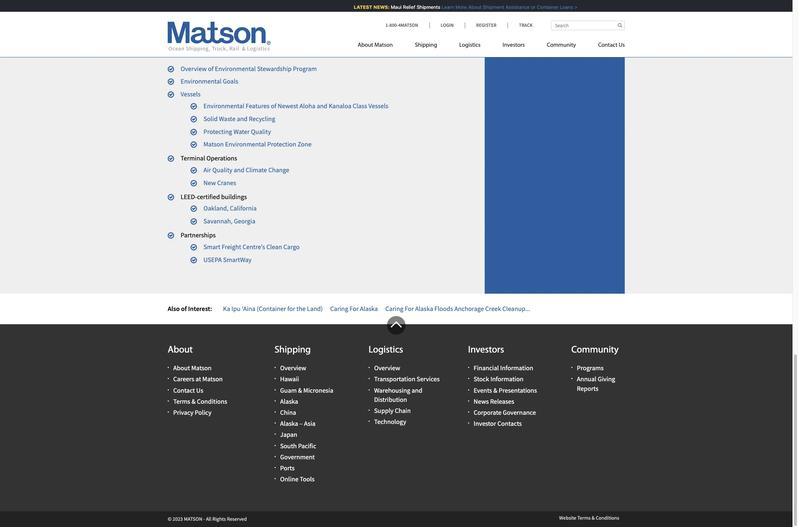 Task type: vqa. For each thing, say whether or not it's contained in the screenshot.


Task type: locate. For each thing, give the bounding box(es) containing it.
savannah,
[[204, 217, 233, 226]]

south
[[280, 442, 297, 451]]

contact down careers
[[173, 387, 195, 395]]

contact us link down search icon
[[587, 39, 625, 54]]

section
[[476, 0, 634, 294]]

overview inside overview transportation services warehousing and distribution supply chain technology
[[374, 364, 400, 373]]

1 vertical spatial stewardship
[[257, 64, 292, 73]]

also
[[168, 305, 180, 314]]

overview link up hawaii on the bottom left
[[280, 364, 306, 373]]

newest
[[278, 102, 298, 110]]

contact down search search field
[[598, 42, 618, 48]]

‐
[[203, 517, 205, 523]]

0 vertical spatial vessels
[[181, 90, 201, 98]]

caring right land)
[[330, 305, 348, 314]]

0 vertical spatial stewardship
[[299, 45, 334, 54]]

1 horizontal spatial overview link
[[374, 364, 400, 373]]

& up "privacy policy" link
[[192, 398, 196, 406]]

and down "transportation services" link
[[412, 387, 422, 395]]

&
[[298, 387, 302, 395], [493, 387, 498, 395], [192, 398, 196, 406], [592, 516, 595, 522]]

environmental features of newest aloha and kanaloa class vessels
[[204, 102, 388, 110]]

0 horizontal spatial contact
[[173, 387, 195, 395]]

more
[[452, 4, 463, 10]]

about matson careers at matson contact us terms & conditions privacy policy
[[173, 364, 227, 417]]

shipping inside footer
[[275, 346, 311, 356]]

overview link for logistics
[[374, 364, 400, 373]]

logistics inside footer
[[369, 346, 403, 356]]

shipments
[[413, 4, 437, 10]]

caring for caring for alaska floods anchorage creek cleanup...
[[385, 305, 403, 314]]

0 vertical spatial contact
[[598, 42, 618, 48]]

about for about matson
[[358, 42, 373, 48]]

leed-
[[181, 193, 197, 201]]

0 vertical spatial us
[[619, 42, 625, 48]]

events & presentations link
[[474, 387, 537, 395]]

1 horizontal spatial contact
[[598, 42, 618, 48]]

0 vertical spatial logistics
[[459, 42, 481, 48]]

environmental up the goals
[[215, 64, 256, 73]]

about matson link down 1-
[[358, 39, 404, 54]]

about inside top menu navigation
[[358, 42, 373, 48]]

government
[[280, 453, 315, 462]]

0 vertical spatial terms
[[173, 398, 190, 406]]

terminal operations
[[181, 154, 237, 163]]

recycling
[[249, 115, 275, 123]]

overview
[[181, 64, 207, 73], [280, 364, 306, 373], [374, 364, 400, 373]]

1 horizontal spatial quality
[[251, 127, 271, 136]]

vessels down environmental goals "link"
[[181, 90, 201, 98]]

1 vertical spatial shipping
[[275, 346, 311, 356]]

quality down operations
[[212, 166, 232, 174]]

1 vertical spatial about matson link
[[173, 364, 212, 373]]

0 vertical spatial shipping
[[415, 42, 437, 48]]

1 vertical spatial contact us link
[[173, 387, 203, 395]]

0 horizontal spatial overview link
[[280, 364, 306, 373]]

presentations
[[499, 387, 537, 395]]

of
[[208, 64, 214, 73], [271, 102, 276, 110], [181, 305, 187, 314]]

0 vertical spatial quality
[[251, 127, 271, 136]]

investors
[[503, 42, 525, 48], [468, 346, 504, 356]]

air quality and climate change
[[204, 166, 289, 174]]

0 vertical spatial community
[[547, 42, 576, 48]]

caring for alaska floods anchorage creek cleanup... link
[[385, 305, 530, 314]]

0 vertical spatial contact us link
[[587, 39, 625, 54]]

quality down recycling
[[251, 127, 271, 136]]

& right website
[[592, 516, 595, 522]]

0 vertical spatial of
[[208, 64, 214, 73]]

logistics down backtop image
[[369, 346, 403, 356]]

environmental up vessels "link"
[[181, 77, 222, 86]]

program,
[[335, 45, 361, 54]]

terms right website
[[577, 516, 591, 522]]

1 vertical spatial terms
[[577, 516, 591, 522]]

terms up privacy at the left bottom of page
[[173, 398, 190, 406]]

& up news releases link
[[493, 387, 498, 395]]

1 horizontal spatial of
[[208, 64, 214, 73]]

community inside footer
[[571, 346, 619, 356]]

latest news: maui relief shipments learn more about shipment assistance or container loans >
[[350, 4, 574, 10]]

asia
[[304, 420, 316, 429]]

2 overview link from the left
[[374, 364, 400, 373]]

terms
[[173, 398, 190, 406], [577, 516, 591, 522]]

solid waste and recycling
[[204, 115, 275, 123]]

and up water
[[237, 115, 248, 123]]

warehousing
[[374, 387, 410, 395]]

1 vertical spatial quality
[[212, 166, 232, 174]]

information up stock information link
[[500, 364, 533, 373]]

please
[[362, 45, 380, 54]]

caring up backtop image
[[385, 305, 403, 314]]

footer containing about
[[0, 317, 793, 528]]

0 horizontal spatial terms
[[173, 398, 190, 406]]

0 horizontal spatial logistics
[[369, 346, 403, 356]]

1 horizontal spatial for
[[350, 305, 359, 314]]

overview link up transportation
[[374, 364, 400, 373]]

shipping up hawaii on the bottom left
[[275, 346, 311, 356]]

vessels right "class"
[[369, 102, 388, 110]]

1 caring from the left
[[330, 305, 348, 314]]

annual giving reports link
[[577, 376, 615, 393]]

about matson link up "careers at matson" link
[[173, 364, 212, 373]]

0 horizontal spatial conditions
[[197, 398, 227, 406]]

for for caring for alaska
[[350, 305, 359, 314]]

0 vertical spatial information
[[500, 364, 533, 373]]

assistance
[[502, 4, 526, 10]]

community up the programs
[[571, 346, 619, 356]]

services
[[417, 376, 440, 384]]

1 horizontal spatial contact us link
[[587, 39, 625, 54]]

investors up 'financial'
[[468, 346, 504, 356]]

governance
[[503, 409, 536, 417]]

supply
[[374, 407, 394, 416]]

1 vertical spatial investors
[[468, 346, 504, 356]]

0 horizontal spatial us
[[196, 387, 203, 395]]

1 horizontal spatial stewardship
[[299, 45, 334, 54]]

online tools link
[[280, 476, 315, 484]]

stewardship down for more information about our environmental stewardship program, please see:
[[257, 64, 292, 73]]

overview for hawaii
[[280, 364, 306, 373]]

0 horizontal spatial of
[[181, 305, 187, 314]]

& right guam
[[298, 387, 302, 395]]

caring for caring for alaska
[[330, 305, 348, 314]]

alaska
[[360, 305, 378, 314], [415, 305, 433, 314], [280, 398, 298, 406], [280, 420, 298, 429]]

2 vertical spatial of
[[181, 305, 187, 314]]

1 horizontal spatial vessels
[[369, 102, 388, 110]]

quality
[[251, 127, 271, 136], [212, 166, 232, 174]]

usepa
[[204, 256, 222, 264]]

program
[[293, 64, 317, 73]]

1 horizontal spatial conditions
[[596, 516, 619, 522]]

0 horizontal spatial shipping
[[275, 346, 311, 356]]

contact us link down careers
[[173, 387, 203, 395]]

0 horizontal spatial about matson link
[[173, 364, 212, 373]]

new cranes link
[[204, 179, 236, 187]]

us
[[619, 42, 625, 48], [196, 387, 203, 395]]

and left "climate"
[[234, 166, 244, 174]]

footer
[[0, 317, 793, 528]]

of left newest
[[271, 102, 276, 110]]

overview link for shipping
[[280, 364, 306, 373]]

1 vertical spatial community
[[571, 346, 619, 356]]

of up environmental goals "link"
[[208, 64, 214, 73]]

register
[[476, 22, 497, 28]]

information
[[500, 364, 533, 373], [491, 376, 524, 384]]

about inside about matson careers at matson contact us terms & conditions privacy policy
[[173, 364, 190, 373]]

investor
[[474, 420, 496, 429]]

contact us
[[598, 42, 625, 48]]

matson down 1-
[[374, 42, 393, 48]]

georgia
[[234, 217, 255, 226]]

logistics inside top menu navigation
[[459, 42, 481, 48]]

about matson link for shipping link
[[358, 39, 404, 54]]

for more information about our environmental stewardship program, please see:
[[168, 45, 392, 54]]

1 horizontal spatial caring
[[385, 305, 403, 314]]

of right also
[[181, 305, 187, 314]]

stewardship up "program"
[[299, 45, 334, 54]]

0 horizontal spatial overview
[[181, 64, 207, 73]]

financial
[[474, 364, 499, 373]]

contact inside about matson careers at matson contact us terms & conditions privacy policy
[[173, 387, 195, 395]]

us up terms & conditions link
[[196, 387, 203, 395]]

2 caring from the left
[[385, 305, 403, 314]]

2 horizontal spatial overview
[[374, 364, 400, 373]]

and
[[317, 102, 327, 110], [237, 115, 248, 123], [234, 166, 244, 174], [412, 387, 422, 395]]

1 vertical spatial vessels
[[369, 102, 388, 110]]

0 horizontal spatial vessels
[[181, 90, 201, 98]]

certified
[[197, 193, 220, 201]]

1 horizontal spatial shipping
[[415, 42, 437, 48]]

distribution
[[374, 396, 407, 404]]

also of interest:
[[168, 305, 212, 314]]

about for about matson careers at matson contact us terms & conditions privacy policy
[[173, 364, 190, 373]]

community
[[547, 42, 576, 48], [571, 346, 619, 356]]

overview up transportation
[[374, 364, 400, 373]]

logistics down register link on the right
[[459, 42, 481, 48]]

overview inside overview hawaii guam & micronesia alaska china alaska – asia japan south pacific government ports online tools
[[280, 364, 306, 373]]

overview hawaii guam & micronesia alaska china alaska – asia japan south pacific government ports online tools
[[280, 364, 333, 484]]

1 vertical spatial us
[[196, 387, 203, 395]]

ports link
[[280, 465, 295, 473]]

0 vertical spatial about matson link
[[358, 39, 404, 54]]

top menu navigation
[[358, 39, 625, 54]]

1 vertical spatial contact
[[173, 387, 195, 395]]

0 vertical spatial conditions
[[197, 398, 227, 406]]

investor contacts link
[[474, 420, 522, 429]]

corporate governance link
[[474, 409, 536, 417]]

1 vertical spatial logistics
[[369, 346, 403, 356]]

of for interest:
[[181, 305, 187, 314]]

waste
[[219, 115, 236, 123]]

2 horizontal spatial of
[[271, 102, 276, 110]]

learn
[[438, 4, 451, 10]]

None search field
[[551, 21, 625, 30]]

environmental up waste
[[204, 102, 244, 110]]

partnerships
[[181, 231, 216, 240]]

vessels
[[181, 90, 201, 98], [369, 102, 388, 110]]

us down search icon
[[619, 42, 625, 48]]

matson environmental protection zone link
[[204, 140, 312, 149]]

1 horizontal spatial us
[[619, 42, 625, 48]]

0 vertical spatial investors
[[503, 42, 525, 48]]

1 overview link from the left
[[280, 364, 306, 373]]

0 horizontal spatial caring
[[330, 305, 348, 314]]

1 vertical spatial conditions
[[596, 516, 619, 522]]

1 horizontal spatial terms
[[577, 516, 591, 522]]

terms inside about matson careers at matson contact us terms & conditions privacy policy
[[173, 398, 190, 406]]

community down search search field
[[547, 42, 576, 48]]

overview up hawaii on the bottom left
[[280, 364, 306, 373]]

stock
[[474, 376, 489, 384]]

overview link
[[280, 364, 306, 373], [374, 364, 400, 373]]

and inside overview transportation services warehousing and distribution supply chain technology
[[412, 387, 422, 395]]

privacy policy link
[[173, 409, 211, 417]]

environmental
[[257, 45, 298, 54], [215, 64, 256, 73], [181, 77, 222, 86], [204, 102, 244, 110], [225, 140, 266, 149]]

1 horizontal spatial logistics
[[459, 42, 481, 48]]

news releases link
[[474, 398, 514, 406]]

information up events & presentations link
[[491, 376, 524, 384]]

investors down track link
[[503, 42, 525, 48]]

2 horizontal spatial for
[[405, 305, 414, 314]]

shipping inside top menu navigation
[[415, 42, 437, 48]]

environmental goals link
[[181, 77, 238, 86]]

at
[[196, 376, 201, 384]]

japan link
[[280, 431, 297, 440]]

smart freight centre's clean cargo
[[204, 243, 300, 251]]

financial information stock information events & presentations news releases corporate governance investor contacts
[[474, 364, 537, 429]]

0 horizontal spatial quality
[[212, 166, 232, 174]]

overview up environmental goals "link"
[[181, 64, 207, 73]]

1 horizontal spatial overview
[[280, 364, 306, 373]]

& inside financial information stock information events & presentations news releases corporate governance investor contacts
[[493, 387, 498, 395]]

0 horizontal spatial stewardship
[[257, 64, 292, 73]]

4matson
[[398, 22, 418, 28]]

centre's
[[243, 243, 265, 251]]

caring for alaska link
[[330, 305, 378, 314]]

privacy
[[173, 409, 193, 417]]

shipping down 4matson
[[415, 42, 437, 48]]

1 horizontal spatial about matson link
[[358, 39, 404, 54]]

japan
[[280, 431, 297, 440]]

protecting water quality
[[204, 127, 271, 136]]

reserved
[[227, 517, 247, 523]]



Task type: describe. For each thing, give the bounding box(es) containing it.
careers at matson link
[[173, 376, 223, 384]]

©
[[168, 517, 172, 523]]

matson inside about matson link
[[374, 42, 393, 48]]

conditions inside about matson careers at matson contact us terms & conditions privacy policy
[[197, 398, 227, 406]]

contact inside top menu navigation
[[598, 42, 618, 48]]

maui
[[387, 4, 398, 10]]

container
[[533, 4, 555, 10]]

stock information link
[[474, 376, 524, 384]]

login link
[[429, 22, 465, 28]]

protection
[[267, 140, 296, 149]]

about
[[228, 45, 245, 54]]

vessels link
[[181, 90, 201, 98]]

website terms & conditions
[[559, 516, 619, 522]]

& inside overview hawaii guam & micronesia alaska china alaska – asia japan south pacific government ports online tools
[[298, 387, 302, 395]]

protecting water quality link
[[204, 127, 271, 136]]

ipu
[[232, 305, 241, 314]]

transportation
[[374, 376, 415, 384]]

us inside top menu navigation
[[619, 42, 625, 48]]

china
[[280, 409, 296, 417]]

programs
[[577, 364, 604, 373]]

learn more about shipment assistance or container loans > link
[[438, 4, 574, 10]]

anchorage
[[454, 305, 484, 314]]

about matson link for "careers at matson" link
[[173, 364, 212, 373]]

–
[[300, 420, 303, 429]]

blue matson logo with ocean, shipping, truck, rail and logistics written beneath it. image
[[168, 22, 271, 52]]

the
[[297, 305, 306, 314]]

cargo
[[283, 243, 300, 251]]

policy
[[195, 409, 211, 417]]

caring for alaska
[[330, 305, 378, 314]]

community link
[[536, 39, 587, 54]]

environmental right the our
[[257, 45, 298, 54]]

savannah, georgia link
[[204, 217, 255, 226]]

more
[[178, 45, 193, 54]]

tools
[[300, 476, 315, 484]]

guam
[[280, 387, 297, 395]]

overview for transportation
[[374, 364, 400, 373]]

solid
[[204, 115, 218, 123]]

land)
[[307, 305, 323, 314]]

corporate
[[474, 409, 502, 417]]

features
[[246, 102, 270, 110]]

website terms & conditions link
[[559, 516, 619, 522]]

& inside about matson careers at matson contact us terms & conditions privacy policy
[[192, 398, 196, 406]]

matson up at at the bottom of the page
[[191, 364, 212, 373]]

1 vertical spatial information
[[491, 376, 524, 384]]

1-
[[386, 22, 390, 28]]

of for environmental
[[208, 64, 214, 73]]

overview of environmental stewardship program link
[[181, 64, 317, 73]]

creek
[[485, 305, 501, 314]]

Search search field
[[551, 21, 625, 30]]

technology
[[374, 418, 406, 427]]

community inside top menu navigation
[[547, 42, 576, 48]]

hawaii link
[[280, 376, 299, 384]]

terms & conditions link
[[173, 398, 227, 406]]

hawaii
[[280, 376, 299, 384]]

for
[[287, 305, 295, 314]]

overview of environmental stewardship program
[[181, 64, 317, 73]]

government link
[[280, 453, 315, 462]]

overview transportation services warehousing and distribution supply chain technology
[[374, 364, 440, 427]]

1 vertical spatial of
[[271, 102, 276, 110]]

us inside about matson careers at matson contact us terms & conditions privacy policy
[[196, 387, 203, 395]]

for for caring for alaska floods anchorage creek cleanup...
[[405, 305, 414, 314]]

matson right at at the bottom of the page
[[202, 376, 223, 384]]

usepa smartway link
[[204, 256, 252, 264]]

search image
[[618, 23, 622, 28]]

new
[[204, 179, 216, 187]]

overview for of
[[181, 64, 207, 73]]

© 2023 matson ‐ all rights reserved
[[168, 517, 247, 523]]

backtop image
[[387, 317, 406, 335]]

1-800-4matson link
[[386, 22, 429, 28]]

interest:
[[188, 305, 212, 314]]

change
[[268, 166, 289, 174]]

'aina
[[242, 305, 255, 314]]

aloha
[[300, 102, 315, 110]]

pacific
[[298, 442, 316, 451]]

about for about
[[168, 346, 193, 356]]

water
[[234, 127, 250, 136]]

buildings
[[221, 193, 247, 201]]

track link
[[508, 22, 533, 28]]

oakland, california
[[204, 204, 257, 213]]

>
[[571, 4, 574, 10]]

investors inside investors link
[[503, 42, 525, 48]]

about matson
[[358, 42, 393, 48]]

south pacific link
[[280, 442, 316, 451]]

logistics link
[[448, 39, 492, 54]]

transportation services link
[[374, 376, 440, 384]]

clean
[[266, 243, 282, 251]]

ka ipu 'aina (container for the land)
[[223, 305, 323, 314]]

or
[[527, 4, 532, 10]]

matson down protecting
[[204, 140, 224, 149]]

matson environmental protection zone
[[204, 140, 312, 149]]

0 horizontal spatial for
[[168, 45, 177, 54]]

0 horizontal spatial contact us link
[[173, 387, 203, 395]]

california
[[230, 204, 257, 213]]

information
[[194, 45, 227, 54]]

environmental down water
[[225, 140, 266, 149]]

leed-certified buildings
[[181, 193, 247, 201]]

latest
[[350, 4, 369, 10]]

annual
[[577, 376, 597, 384]]

warehousing and distribution link
[[374, 387, 422, 404]]

and right 'aloha'
[[317, 102, 327, 110]]

environmental features of newest aloha and kanaloa class vessels link
[[204, 102, 388, 110]]

investors link
[[492, 39, 536, 54]]

investors inside footer
[[468, 346, 504, 356]]



